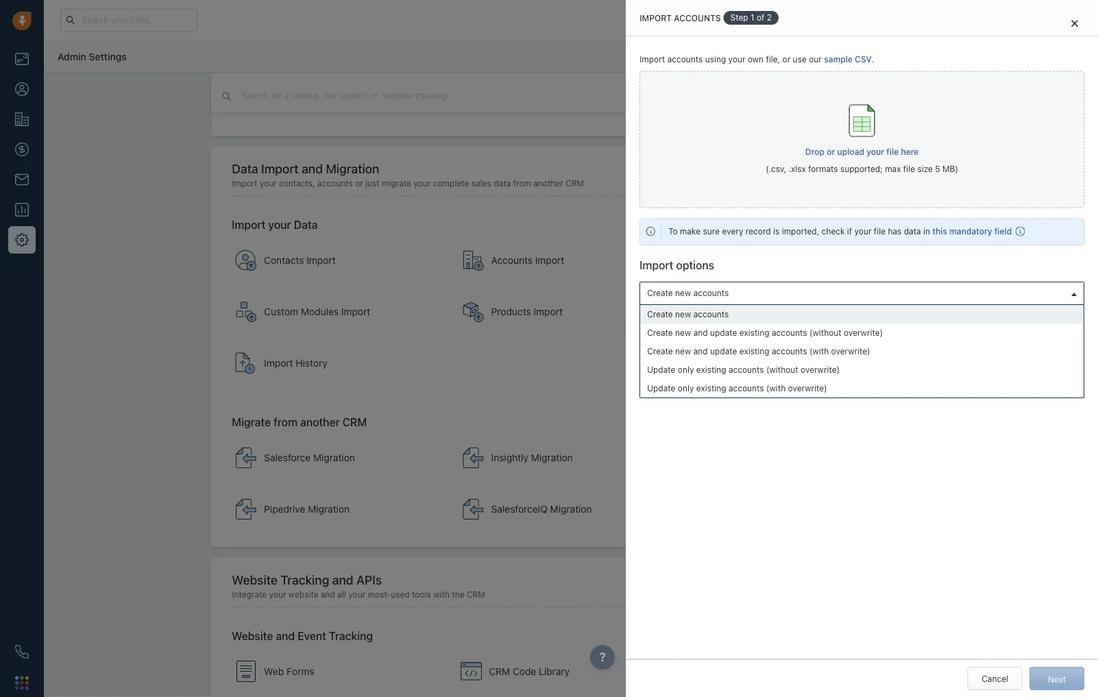 Task type: vqa. For each thing, say whether or not it's contained in the screenshot.
Match
no



Task type: locate. For each thing, give the bounding box(es) containing it.
create up sales
[[647, 309, 673, 319]]

by
[[774, 315, 784, 324]]

0 horizontal spatial or
[[355, 179, 363, 189]]

bring all your sales data from salesforceiq using a zip file image
[[463, 499, 485, 521]]

import your accounts using csv or xlsx files (sample csv available) image
[[463, 250, 485, 272]]

(without down freshsales
[[810, 328, 842, 338]]

salesforce migration
[[264, 452, 355, 464]]

1 horizontal spatial (with
[[810, 346, 829, 356]]

0 vertical spatial data
[[494, 179, 511, 189]]

import history
[[264, 358, 328, 369]]

update for create new and update existing accounts (without overwrite)
[[710, 328, 737, 338]]

1 vertical spatial (with
[[767, 383, 786, 393]]

create for create new and update existing accounts (without overwrite) option
[[647, 328, 673, 338]]

update only existing accounts (with overwrite) option
[[641, 379, 1084, 398]]

.xlsx
[[789, 164, 806, 174]]

and
[[302, 162, 323, 176], [694, 328, 708, 338], [694, 346, 708, 356], [332, 573, 354, 587], [321, 590, 335, 600], [276, 630, 295, 643]]

phone element
[[8, 638, 36, 666]]

a set of code libraries to add, track and update contacts image
[[460, 661, 482, 683]]

2 update from the top
[[647, 383, 676, 393]]

0 vertical spatial website
[[232, 573, 278, 587]]

0 vertical spatial another
[[534, 179, 563, 189]]

0 vertical spatial from
[[513, 179, 531, 189]]

2 only from the top
[[678, 383, 694, 393]]

data right has
[[904, 227, 921, 236]]

or left use
[[783, 55, 791, 64]]

import accounts using your own file, or use our sample csv .
[[640, 55, 874, 64]]

integrate
[[232, 590, 267, 600]]

update down sales
[[647, 365, 676, 375]]

every
[[722, 227, 744, 236]]

is
[[773, 227, 780, 236]]

new for create new and update existing accounts (with overwrite) option
[[675, 346, 691, 356]]

1 horizontal spatial data
[[904, 227, 921, 236]]

options
[[676, 259, 714, 272]]

existing inside create new and update existing accounts (without overwrite) option
[[740, 328, 770, 338]]

in
[[778, 15, 784, 24], [924, 227, 930, 236]]

1 vertical spatial in
[[924, 227, 930, 236]]

1 vertical spatial create new accounts
[[647, 309, 729, 319]]

automatically create contacts when website visitors sign up image
[[235, 661, 257, 683]]

your
[[723, 15, 740, 24], [855, 227, 872, 236]]

1 vertical spatial from
[[274, 416, 298, 429]]

matching
[[786, 315, 822, 324]]

(with down "matching"
[[810, 346, 829, 356]]

1 vertical spatial update
[[647, 383, 676, 393]]

0 horizontal spatial from
[[274, 416, 298, 429]]

update for create new and update existing accounts (with overwrite)
[[710, 346, 737, 356]]

1 horizontal spatial or
[[783, 55, 791, 64]]

only down for
[[678, 365, 694, 375]]

0 vertical spatial your
[[723, 15, 740, 24]]

0 vertical spatial file
[[887, 147, 899, 156]]

data inside data import and migration import your contacts, accounts or just migrate your complete sales data from another crm
[[232, 162, 258, 176]]

your right all
[[349, 590, 366, 600]]

accounts import
[[491, 255, 564, 266]]

cancel
[[982, 674, 1009, 684]]

2 create from the top
[[647, 309, 673, 319]]

sure
[[703, 227, 720, 236]]

import your contacts using csv or xlsx files (sample csv available) image
[[235, 250, 257, 272]]

gary orlando
[[647, 358, 699, 368]]

1 horizontal spatial in
[[924, 227, 930, 236]]

(without inside update only existing accounts (without overwrite) option
[[767, 365, 799, 375]]

history
[[296, 358, 328, 369]]

accounts inside data import and migration import your contacts, accounts or just migrate your complete sales data from another crm
[[318, 179, 353, 189]]

1 new from the top
[[675, 288, 691, 298]]

existing down update only existing accounts (without overwrite)
[[697, 383, 727, 393]]

existing inside update only existing accounts (without overwrite) option
[[697, 365, 727, 375]]

keep track of every import you've ever done, with record-level details image
[[235, 353, 257, 375]]

pipedrive migration
[[264, 504, 350, 515]]

create up 'gary'
[[647, 346, 673, 356]]

and up orlando
[[694, 346, 708, 356]]

create down skip
[[647, 328, 673, 338]]

1 vertical spatial or
[[827, 147, 835, 156]]

tracking up "web forms" link
[[329, 630, 373, 643]]

existing down automatically
[[740, 328, 770, 338]]

migration right salesforce
[[313, 452, 355, 464]]

0 vertical spatial data
[[232, 162, 258, 176]]

bring all your sales data from pipedrive using a zip file image
[[235, 499, 257, 521]]

website for and
[[232, 630, 273, 643]]

our
[[809, 55, 822, 64]]

and for create new and update existing accounts (with overwrite)
[[694, 346, 708, 356]]

existing down the sales owner for unassigned accounts
[[697, 365, 727, 375]]

record
[[746, 227, 771, 236]]

step
[[731, 13, 748, 22]]

1 update from the top
[[710, 328, 737, 338]]

4 create from the top
[[647, 346, 673, 356]]

create
[[647, 288, 673, 298], [647, 309, 673, 319], [647, 328, 673, 338], [647, 346, 673, 356]]

used
[[391, 590, 410, 600]]

0 vertical spatial tracking
[[281, 573, 329, 587]]

from
[[513, 179, 531, 189], [274, 416, 298, 429]]

update
[[647, 365, 676, 375], [647, 383, 676, 393]]

1 horizontal spatial data
[[294, 219, 318, 232]]

for
[[690, 341, 701, 351]]

1 update from the top
[[647, 365, 676, 375]]

crm
[[566, 179, 584, 189], [343, 416, 367, 429], [467, 590, 485, 600], [489, 666, 510, 677]]

trial
[[742, 15, 756, 24]]

3 new from the top
[[675, 328, 691, 338]]

website inside the website tracking and apis integrate your website and all your most-used tools with the crm
[[232, 573, 278, 587]]

update
[[710, 328, 737, 338], [710, 346, 737, 356]]

1 horizontal spatial from
[[513, 179, 531, 189]]

update down 'gary'
[[647, 383, 676, 393]]

accounts
[[674, 13, 721, 23], [668, 55, 703, 64], [318, 179, 353, 189], [694, 288, 729, 298], [694, 309, 729, 319], [772, 328, 807, 338], [751, 341, 788, 351], [772, 346, 807, 356], [729, 365, 764, 375], [729, 383, 764, 393]]

(.csv,
[[766, 164, 787, 174]]

duplicates
[[678, 315, 718, 324]]

0 horizontal spatial in
[[778, 15, 784, 24]]

migration right insightly
[[531, 452, 573, 464]]

only down orlando
[[678, 383, 694, 393]]

list box containing create new accounts
[[641, 305, 1084, 398]]

1 vertical spatial update
[[710, 346, 737, 356]]

and left all
[[321, 590, 335, 600]]

contacts import
[[264, 255, 336, 266]]

0 vertical spatial update
[[647, 365, 676, 375]]

create up skip
[[647, 288, 673, 298]]

1 create new accounts from the top
[[647, 288, 729, 298]]

and up contacts,
[[302, 162, 323, 176]]

file left here
[[887, 147, 899, 156]]

new for create new and update existing accounts (without overwrite) option
[[675, 328, 691, 338]]

1 vertical spatial data
[[904, 227, 921, 236]]

2 create new accounts from the top
[[647, 309, 729, 319]]

2 horizontal spatial file
[[904, 164, 915, 174]]

in left this
[[924, 227, 930, 236]]

2 new from the top
[[675, 309, 691, 319]]

create new accounts for create new accounts dropdown button
[[647, 288, 729, 298]]

0 vertical spatial create new accounts
[[647, 288, 729, 298]]

or
[[783, 55, 791, 64], [827, 147, 835, 156], [355, 179, 363, 189]]

2
[[767, 13, 772, 22]]

in inside import options dialog
[[924, 227, 930, 236]]

new inside dropdown button
[[675, 288, 691, 298]]

create new accounts inside dropdown button
[[647, 288, 729, 298]]

2 vertical spatial or
[[355, 179, 363, 189]]

(with down update only existing accounts (without overwrite)
[[767, 383, 786, 393]]

your inside import options dialog
[[855, 227, 872, 236]]

new for create new accounts option
[[675, 309, 691, 319]]

0 vertical spatial (without
[[810, 328, 842, 338]]

data up contacts import
[[294, 219, 318, 232]]

file left size
[[904, 164, 915, 174]]

your for your file has data in this mandatory field
[[855, 227, 872, 236]]

orlando
[[668, 358, 699, 368]]

if
[[847, 227, 852, 236]]

crm inside the website tracking and apis integrate your website and all your most-used tools with the crm
[[467, 590, 485, 600]]

0 vertical spatial only
[[678, 365, 694, 375]]

website
[[289, 590, 319, 600]]

use
[[793, 55, 807, 64]]

web forms
[[264, 666, 314, 677]]

share news with your team without stepping away from the crm image
[[235, 88, 257, 110]]

migration right salesforceiq
[[550, 504, 592, 515]]

web forms link
[[228, 648, 450, 696]]

users
[[719, 306, 744, 318]]

size
[[918, 164, 933, 174]]

announcements
[[264, 93, 336, 104]]

products import
[[491, 306, 563, 318]]

1 vertical spatial file
[[904, 164, 915, 174]]

website and event tracking
[[232, 630, 373, 643]]

salesforceiq migration
[[491, 504, 592, 515]]

freshworks switcher image
[[15, 676, 29, 690]]

1 vertical spatial another
[[300, 416, 340, 429]]

only for update only existing accounts (with overwrite)
[[678, 383, 694, 393]]

your right if
[[855, 227, 872, 236]]

create new and update existing accounts (without overwrite)
[[647, 328, 883, 338]]

just
[[366, 179, 380, 189]]

file
[[887, 147, 899, 156], [904, 164, 915, 174], [874, 227, 886, 236]]

0 horizontal spatial data
[[494, 179, 511, 189]]

0 vertical spatial update
[[710, 328, 737, 338]]

id
[[870, 314, 879, 324]]

tracking up website at the left bottom of the page
[[281, 573, 329, 587]]

1 vertical spatial data
[[294, 219, 318, 232]]

0 horizontal spatial your
[[723, 15, 740, 24]]

create new accounts up import your users using csv or xlsx files (sample csv available) image
[[647, 288, 729, 298]]

create new and update existing accounts (with overwrite)
[[647, 346, 871, 356]]

create new accounts inside option
[[647, 309, 729, 319]]

library
[[539, 666, 570, 677]]

step 1 of 2
[[731, 13, 772, 22]]

import
[[640, 13, 672, 23], [640, 55, 665, 64], [261, 162, 299, 176], [232, 179, 257, 189], [232, 219, 266, 232], [307, 255, 336, 266], [535, 255, 564, 266], [640, 259, 674, 272], [341, 306, 370, 318], [534, 306, 563, 318], [747, 306, 776, 318], [264, 358, 293, 369]]

import history link
[[228, 340, 450, 388]]

0 horizontal spatial (with
[[767, 383, 786, 393]]

and down duplicates
[[694, 328, 708, 338]]

owner
[[663, 341, 688, 351]]

your left trial on the right top of the page
[[723, 15, 740, 24]]

file inside 'button'
[[887, 147, 899, 156]]

from right sales
[[513, 179, 531, 189]]

4 new from the top
[[675, 346, 691, 356]]

overwrite) down update only existing accounts (without overwrite) option
[[788, 383, 827, 393]]

data up import your data
[[232, 162, 258, 176]]

migration right pipedrive
[[308, 504, 350, 515]]

(without inside create new and update existing accounts (without overwrite) option
[[810, 328, 842, 338]]

1 website from the top
[[232, 573, 278, 587]]

sales
[[640, 341, 661, 351]]

has
[[888, 227, 902, 236]]

data right sales
[[494, 179, 511, 189]]

and inside data import and migration import your contacts, accounts or just migrate your complete sales data from another crm
[[302, 162, 323, 176]]

another inside data import and migration import your contacts, accounts or just migrate your complete sales data from another crm
[[534, 179, 563, 189]]

check
[[822, 227, 845, 236]]

create new accounts up for
[[647, 309, 729, 319]]

1 horizontal spatial file
[[887, 147, 899, 156]]

1 horizontal spatial (without
[[810, 328, 842, 338]]

1 only from the top
[[678, 365, 694, 375]]

and for create new and update existing accounts (without overwrite)
[[694, 328, 708, 338]]

0 horizontal spatial file
[[874, 227, 886, 236]]

update up update only existing accounts (without overwrite)
[[710, 346, 737, 356]]

update only existing accounts (without overwrite)
[[647, 365, 840, 375]]

0 horizontal spatial data
[[232, 162, 258, 176]]

(without down the create new and update existing accounts (with overwrite)
[[767, 365, 799, 375]]

freshsales id
[[825, 314, 879, 324]]

0 horizontal spatial another
[[300, 416, 340, 429]]

3 create from the top
[[647, 328, 673, 338]]

0 horizontal spatial (without
[[767, 365, 799, 375]]

data inside import options dialog
[[904, 227, 921, 236]]

2 horizontal spatial or
[[827, 147, 835, 156]]

custom
[[264, 306, 298, 318]]

another up 'salesforce migration'
[[300, 416, 340, 429]]

website up "integrate"
[[232, 573, 278, 587]]

migration for insightly migration
[[531, 452, 573, 464]]

list box
[[641, 305, 1084, 398]]

your left own
[[729, 55, 746, 64]]

1 horizontal spatial another
[[534, 179, 563, 189]]

pipedrive
[[264, 504, 305, 515]]

import options dialog
[[626, 0, 1098, 697]]

import inside "link"
[[264, 358, 293, 369]]

0 vertical spatial (with
[[810, 346, 829, 356]]

or right drop
[[827, 147, 835, 156]]

1 vertical spatial your
[[855, 227, 872, 236]]

2 update from the top
[[710, 346, 737, 356]]

apis
[[357, 573, 382, 587]]

and up all
[[332, 573, 354, 587]]

create new accounts
[[647, 288, 729, 298], [647, 309, 729, 319]]

create new accounts for list box containing create new accounts
[[647, 309, 729, 319]]

2 website from the top
[[232, 630, 273, 643]]

forms
[[287, 666, 314, 677]]

your file has data in this mandatory field
[[855, 227, 1012, 236]]

contacts
[[264, 255, 304, 266]]

and for data import and migration import your contacts, accounts or just migrate your complete sales data from another crm
[[302, 162, 323, 176]]

web
[[264, 666, 284, 677]]

new
[[675, 288, 691, 298], [675, 309, 691, 319], [675, 328, 691, 338], [675, 346, 691, 356]]

1 vertical spatial (without
[[767, 365, 799, 375]]

crm code library
[[489, 666, 570, 677]]

update up the unassigned
[[710, 328, 737, 338]]

import options
[[640, 259, 714, 272]]

website up automatically create contacts when website visitors sign up image
[[232, 630, 273, 643]]

from right migrate
[[274, 416, 298, 429]]

1 vertical spatial only
[[678, 383, 694, 393]]

migration inside data import and migration import your contacts, accounts or just migrate your complete sales data from another crm
[[326, 162, 379, 176]]

migration up just
[[326, 162, 379, 176]]

2 vertical spatial file
[[874, 227, 886, 236]]

1 vertical spatial website
[[232, 630, 273, 643]]

another right sales
[[534, 179, 563, 189]]

1 create from the top
[[647, 288, 673, 298]]

days
[[797, 15, 813, 24]]

create inside dropdown button
[[647, 288, 673, 298]]

or left just
[[355, 179, 363, 189]]

existing down create new and update existing accounts (without overwrite)
[[740, 346, 770, 356]]

formats
[[809, 164, 838, 174]]

migrate
[[382, 179, 411, 189]]

here
[[901, 147, 919, 156]]

file left has
[[874, 227, 886, 236]]

1 horizontal spatial your
[[855, 227, 872, 236]]

your up (.csv, .xlsx formats supported; max file size 5 mb)
[[867, 147, 885, 156]]

accounts inside dropdown button
[[694, 288, 729, 298]]

in left 21
[[778, 15, 784, 24]]



Task type: describe. For each thing, give the bounding box(es) containing it.
bring all your sales data from insightly using a zip file image
[[463, 447, 485, 469]]

complete
[[433, 179, 469, 189]]

import accounts
[[640, 13, 721, 23]]

existing inside create new and update existing accounts (with overwrite) option
[[740, 346, 770, 356]]

your trial ends in 21 days
[[723, 15, 813, 24]]

freshsales
[[825, 314, 868, 324]]

modules
[[301, 306, 339, 318]]

automatically
[[720, 315, 772, 324]]

tracking inside the website tracking and apis integrate your website and all your most-used tools with the crm
[[281, 573, 329, 587]]

website tracking and apis integrate your website and all your most-used tools with the crm
[[232, 573, 485, 600]]

upload
[[838, 147, 865, 156]]

1 vertical spatial tracking
[[329, 630, 373, 643]]

existing inside update only existing accounts (with overwrite) option
[[697, 383, 727, 393]]

skip
[[659, 315, 676, 324]]

announcements link
[[228, 75, 450, 123]]

salesforce
[[264, 452, 311, 464]]

website for tracking
[[232, 573, 278, 587]]

create for create new accounts option
[[647, 309, 673, 319]]

your left website at the left bottom of the page
[[269, 590, 286, 600]]

your left contacts,
[[260, 179, 277, 189]]

to make sure every record is imported, check if
[[669, 227, 852, 236]]

Search your CRM... text field
[[60, 9, 197, 32]]

list box inside import options dialog
[[641, 305, 1084, 398]]

supported;
[[841, 164, 883, 174]]

overwrite) down create new and update existing accounts (with overwrite) option
[[801, 365, 840, 375]]

1
[[751, 13, 755, 22]]

bring all your sales data from salesforce using a zip file image
[[235, 447, 257, 469]]

create new accounts option
[[641, 305, 1084, 323]]

overwrite) up update only existing accounts (without overwrite) option
[[831, 346, 871, 356]]

your for your trial ends in 21 days
[[723, 15, 740, 24]]

event
[[298, 630, 326, 643]]

admin settings
[[58, 51, 127, 62]]

insightly
[[491, 452, 529, 464]]

mb)
[[943, 164, 959, 174]]

and left event
[[276, 630, 295, 643]]

migrate from another crm
[[232, 416, 367, 429]]

imported,
[[782, 227, 820, 236]]

overwrite) down "freshsales id" button
[[844, 328, 883, 338]]

to
[[669, 227, 678, 236]]

migrate
[[232, 416, 271, 429]]

make
[[680, 227, 701, 236]]

gary orlando button
[[640, 352, 852, 375]]

of
[[757, 13, 765, 22]]

update only existing accounts (without overwrite) option
[[641, 361, 1084, 379]]

drop
[[806, 147, 825, 156]]

contacts,
[[279, 179, 315, 189]]

5
[[935, 164, 940, 174]]

create for create new and update existing accounts (with overwrite) option
[[647, 346, 673, 356]]

or inside 'drop or upload your file here' 'button'
[[827, 147, 835, 156]]

skip duplicates automatically by matching
[[659, 315, 822, 324]]

crm code library link
[[453, 648, 675, 696]]

.
[[872, 55, 874, 64]]

file,
[[766, 55, 780, 64]]

0 vertical spatial or
[[783, 55, 791, 64]]

import your products using csv or xlsx files (sample csv available) image
[[463, 301, 485, 323]]

only for update only existing accounts (without overwrite)
[[678, 365, 694, 375]]

migration for salesforceiq migration
[[550, 504, 592, 515]]

crm inside data import and migration import your contacts, accounts or just migrate your complete sales data from another crm
[[566, 179, 584, 189]]

create new and update existing accounts (without overwrite) option
[[641, 323, 1084, 342]]

close image
[[1072, 19, 1079, 27]]

import your users using csv or xlsx files (sample csv available) image
[[690, 301, 712, 323]]

cancel button
[[968, 667, 1023, 690]]

ends
[[758, 15, 776, 24]]

update for update only existing accounts (with overwrite)
[[647, 383, 676, 393]]

migration for salesforce migration
[[313, 452, 355, 464]]

import your deals using csv or xlsx files (sample csv available) image
[[690, 250, 712, 272]]

integrate your website with the crm to track your visitors and contacts image
[[688, 661, 709, 683]]

users import
[[719, 306, 776, 318]]

data inside data import and migration import your contacts, accounts or just migrate your complete sales data from another crm
[[494, 179, 511, 189]]

settings
[[89, 51, 127, 62]]

insightly migration
[[491, 452, 573, 464]]

salesforceiq
[[491, 504, 548, 515]]

tools
[[412, 590, 431, 600]]

phone image
[[15, 645, 29, 659]]

21
[[786, 15, 795, 24]]

freshsales id button
[[822, 312, 891, 326]]

or inside data import and migration import your contacts, accounts or just migrate your complete sales data from another crm
[[355, 179, 363, 189]]

migration for pipedrive migration
[[308, 504, 350, 515]]

update only existing accounts (with overwrite)
[[647, 383, 827, 393]]

your right migrate
[[414, 179, 431, 189]]

with
[[433, 590, 450, 600]]

most-
[[368, 590, 391, 600]]

field
[[995, 227, 1012, 236]]

this
[[933, 227, 948, 236]]

csv
[[855, 55, 872, 64]]

code
[[513, 666, 536, 677]]

0 vertical spatial in
[[778, 15, 784, 24]]

unassigned
[[704, 341, 749, 351]]

max
[[885, 164, 901, 174]]

sample
[[824, 55, 853, 64]]

accounts
[[491, 255, 533, 266]]

Search for a setting, like 'import' or 'website tracking' text field
[[240, 89, 519, 102]]

custom modules import
[[264, 306, 370, 318]]

import your custom modules using csv or xlsx files (sample csv available) image
[[235, 301, 257, 323]]

(.csv, .xlsx formats supported; max file size 5 mb)
[[766, 164, 959, 174]]

and for website tracking and apis integrate your website and all your most-used tools with the crm
[[332, 573, 354, 587]]

products
[[491, 306, 531, 318]]

sample csv link
[[824, 55, 872, 64]]

create new and update existing accounts (with overwrite) option
[[641, 342, 1084, 361]]

drop or upload your file here
[[806, 147, 919, 156]]

all
[[338, 590, 346, 600]]

create new accounts button
[[640, 282, 1085, 305]]

this mandatory field link
[[933, 227, 1012, 236]]

using
[[705, 55, 726, 64]]

update for update only existing accounts (without overwrite)
[[647, 365, 676, 375]]

your up contacts
[[268, 219, 291, 232]]

admin
[[58, 51, 86, 62]]

from inside data import and migration import your contacts, accounts or just migrate your complete sales data from another crm
[[513, 179, 531, 189]]

your inside 'drop or upload your file here' 'button'
[[867, 147, 885, 156]]



